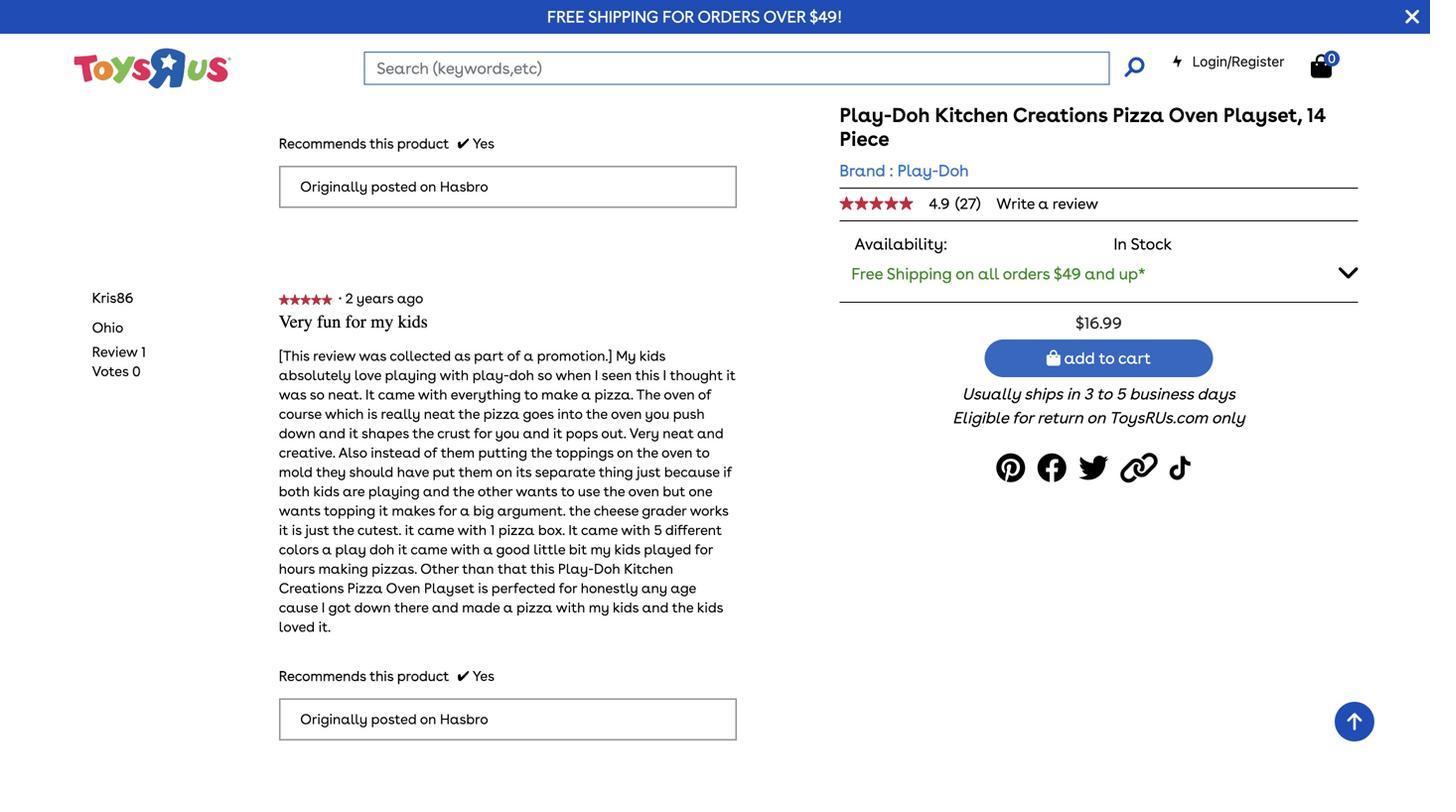 Task type: locate. For each thing, give the bounding box(es) containing it.
oven up 'grader'
[[629, 483, 660, 500]]

a left play
[[322, 542, 332, 558]]

also
[[339, 445, 367, 462]]

0 vertical spatial originally posted on hasbro
[[300, 178, 489, 195]]

1 horizontal spatial of
[[507, 348, 521, 365]]

1 vertical spatial so
[[310, 387, 325, 403]]

and down "any"
[[642, 600, 669, 617]]

wants up argument.
[[516, 483, 558, 500]]

1 originally from the top
[[300, 178, 368, 195]]

0 vertical spatial recommends this product ✔ yes
[[279, 135, 495, 152]]

1 vertical spatial play-
[[898, 161, 939, 180]]

i left got
[[322, 600, 325, 617]]

doh
[[509, 367, 535, 384], [370, 542, 395, 558]]

review inside '[this review was collected as part of a promotion.] my kids absolutely love playing with play-doh so when i seen this i thought it was so neat. it came with everything to make a pizza. the oven of course which is really neat the pizza goes into the oven you push down and it shapes the crust for you and it pops out. very neat and creative. also instead of them putting the toppings on the oven to mold they should have put them on its separate thing just because if both kids are playing and the other wants to use the oven but one wants topping it makes for a big argument. the cheese grader works it is just the cutest. it came with 1 pizza box. it came with 5 different colors a play doh it came with a good little bit my kids played for hours making pizzas. other than that this play-doh kitchen creations pizza oven playset is perfected for honestly any age cause i got down there and made a pizza with my kids and the kids loved it.'
[[313, 348, 356, 365]]

doh down "cutest."
[[370, 542, 395, 558]]

to up because
[[696, 445, 710, 462]]

very inside '[this review was collected as part of a promotion.] my kids absolutely love playing with play-doh so when i seen this i thought it was so neat. it came with everything to make a pizza. the oven of course which is really neat the pizza goes into the oven you push down and it shapes the crust for you and it pops out. very neat and creative. also instead of them putting the toppings on the oven to mold they should have put them on its separate thing just because if both kids are playing and the other wants to use the oven but one wants topping it makes for a big argument. the cheese grader works it is just the cutest. it came with 1 pizza box. it came with 5 different colors a play doh it came with a good little bit my kids played for hours making pizzas. other than that this play-doh kitchen creations pizza oven playset is perfected for honestly any age cause i got down there and made a pizza with my kids and the kids loved it.'
[[630, 425, 660, 442]]

on inside 'dropdown button'
[[956, 264, 975, 284]]

2 vertical spatial is
[[478, 580, 488, 597]]

2 horizontal spatial play-
[[898, 161, 939, 180]]

creations up cause at the bottom of the page
[[279, 580, 344, 597]]

you down the
[[646, 406, 670, 423]]

to inside usually ships in 3 to 5 business days eligible for return on toysrus.com only
[[1097, 385, 1113, 404]]

close button image
[[1406, 6, 1420, 28]]

originally
[[300, 178, 368, 195], [300, 711, 368, 728]]

1 vertical spatial yes
[[473, 668, 495, 685]]

as
[[455, 348, 471, 365]]

and down "which"
[[319, 425, 346, 442]]

oven down login/register button
[[1169, 103, 1219, 127]]

1 vertical spatial it
[[569, 522, 578, 539]]

1 vertical spatial pizza
[[499, 522, 535, 539]]

you
[[646, 406, 670, 423], [496, 425, 520, 442]]

1 hasbro from the top
[[440, 178, 489, 195]]

a
[[1039, 195, 1049, 213], [524, 348, 534, 365], [582, 387, 591, 403], [460, 503, 470, 520], [322, 542, 332, 558], [484, 542, 493, 558], [504, 600, 513, 617]]

1 horizontal spatial pizza
[[1113, 103, 1165, 127]]

wants
[[516, 483, 558, 500], [279, 503, 321, 520]]

1 vertical spatial of
[[698, 387, 712, 403]]

originally posted on hasbro
[[300, 178, 489, 195], [300, 711, 489, 728]]

1 vertical spatial 0
[[132, 363, 141, 380]]

1 vertical spatial product
[[397, 668, 449, 685]]

share play-doh kitchen creations pizza oven playset, 14 piece on facebook image
[[1038, 446, 1073, 491]]

0 horizontal spatial creations
[[279, 580, 344, 597]]

★★★★★
[[279, 294, 333, 306], [279, 294, 333, 306]]

it up "cutest."
[[379, 503, 388, 520]]

and left up*
[[1085, 264, 1116, 284]]

kitchen up brand : play-doh link
[[935, 103, 1009, 127]]

oven up there
[[386, 580, 421, 597]]

for up putting
[[474, 425, 492, 442]]

0 vertical spatial oven
[[1169, 103, 1219, 127]]

creations inside '[this review was collected as part of a promotion.] my kids absolutely love playing with play-doh so when i seen this i thought it was so neat. it came with everything to make a pizza. the oven of course which is really neat the pizza goes into the oven you push down and it shapes the crust for you and it pops out. very neat and creative. also instead of them putting the toppings on the oven to mold they should have put them on its separate thing just because if both kids are playing and the other wants to use the oven but one wants topping it makes for a big argument. the cheese grader works it is just the cutest. it came with 1 pizza box. it came with 5 different colors a play doh it came with a good little bit my kids played for hours making pizzas. other than that this play-doh kitchen creations pizza oven playset is perfected for honestly any age cause i got down there and made a pizza with my kids and the kids loved it.'
[[279, 580, 344, 597]]

thing
[[599, 464, 633, 481]]

over
[[764, 7, 806, 26]]

1 recommends from the top
[[279, 135, 366, 152]]

2 recommends this product ✔ yes from the top
[[279, 668, 495, 685]]

write a review button
[[997, 195, 1099, 213]]

1 horizontal spatial doh
[[892, 103, 931, 127]]

1 inside ohio review 1 votes 0
[[141, 344, 146, 361]]

0 vertical spatial was
[[359, 348, 387, 365]]

which
[[325, 406, 364, 423]]

works
[[690, 503, 729, 520]]

1 vertical spatial down
[[354, 600, 391, 617]]

neat up crust
[[424, 406, 455, 423]]

i left the thought
[[663, 367, 667, 384]]

it right the thought
[[727, 367, 736, 384]]

came up other
[[411, 542, 448, 558]]

0 vertical spatial play-
[[840, 103, 892, 127]]

doh up everything
[[509, 367, 535, 384]]

0 vertical spatial 1
[[141, 344, 146, 361]]

2 vertical spatial doh
[[594, 561, 621, 578]]

good
[[497, 542, 530, 558]]

to right add
[[1100, 349, 1115, 368]]

wants down both
[[279, 503, 321, 520]]

my down · 2 years ago
[[371, 312, 394, 332]]

1 horizontal spatial is
[[368, 406, 378, 423]]

1 down big
[[490, 522, 495, 539]]

0 vertical spatial them
[[441, 445, 475, 462]]

and
[[1085, 264, 1116, 284], [319, 425, 346, 442], [523, 425, 550, 442], [697, 425, 724, 442], [423, 483, 450, 500], [432, 600, 459, 617], [642, 600, 669, 617]]

0 horizontal spatial so
[[310, 387, 325, 403]]

0 vertical spatial yes
[[473, 135, 495, 152]]

0 vertical spatial ✔
[[458, 135, 470, 152]]

5 right the 3
[[1117, 385, 1126, 404]]

2 vertical spatial my
[[589, 600, 610, 617]]

neat down push
[[663, 425, 694, 442]]

to down the separate
[[561, 483, 575, 500]]

0 horizontal spatial it
[[366, 387, 375, 403]]

them down crust
[[441, 445, 475, 462]]

just up colors
[[305, 522, 329, 539]]

1 vertical spatial is
[[292, 522, 302, 539]]

creations up the write a review button
[[1013, 103, 1108, 127]]

1 product from the top
[[397, 135, 449, 152]]

playing down collected
[[385, 367, 437, 384]]

0 horizontal spatial neat
[[424, 406, 455, 423]]

0 horizontal spatial kitchen
[[624, 561, 674, 578]]

pizza up good
[[499, 522, 535, 539]]

you up putting
[[496, 425, 520, 442]]

seen
[[602, 367, 632, 384]]

they
[[316, 464, 346, 481]]

1 vertical spatial doh
[[939, 161, 969, 180]]

kids down they
[[314, 483, 340, 500]]

for down the bit
[[559, 580, 577, 597]]

instead
[[371, 445, 421, 462]]

in stock
[[1114, 235, 1173, 254]]

1 vertical spatial 5
[[654, 522, 662, 539]]

kitchen up "any"
[[624, 561, 674, 578]]

toysrus.com
[[1110, 409, 1209, 428]]

shipping
[[887, 264, 952, 284]]

came up really
[[378, 387, 415, 403]]

0 horizontal spatial 0
[[132, 363, 141, 380]]

with down cheese
[[621, 522, 651, 539]]

part
[[474, 348, 504, 365]]

0 vertical spatial posted
[[371, 178, 417, 195]]

return
[[1038, 409, 1084, 428]]

login/register
[[1193, 53, 1285, 70]]

so up make
[[538, 367, 553, 384]]

it down the love
[[366, 387, 375, 403]]

very
[[279, 312, 313, 332], [630, 425, 660, 442]]

0 horizontal spatial doh
[[594, 561, 621, 578]]

and inside 'dropdown button'
[[1085, 264, 1116, 284]]

down down the course
[[279, 425, 316, 442]]

for inside usually ships in 3 to 5 business days eligible for return on toysrus.com only
[[1013, 409, 1034, 428]]

1 vertical spatial originally posted on hasbro
[[300, 711, 489, 728]]

0 horizontal spatial 1
[[141, 344, 146, 361]]

kids down honestly
[[613, 600, 639, 617]]

1 vertical spatial ✔
[[458, 668, 470, 685]]

1 horizontal spatial creations
[[1013, 103, 1108, 127]]

5 inside usually ships in 3 to 5 business days eligible for return on toysrus.com only
[[1117, 385, 1126, 404]]

pizza down everything
[[484, 406, 520, 423]]

free
[[548, 7, 585, 26]]

absolutely
[[279, 367, 351, 384]]

oven
[[664, 387, 695, 403], [611, 406, 642, 423], [662, 445, 693, 462], [629, 483, 660, 500]]

very fun for my kids
[[279, 312, 428, 332]]

just right thing on the bottom
[[637, 464, 661, 481]]

0 vertical spatial kitchen
[[935, 103, 1009, 127]]

creations inside play-doh kitchen creations pizza oven playset, 14 piece brand : play-doh
[[1013, 103, 1108, 127]]

add to cart button
[[985, 340, 1214, 378]]

votes
[[92, 363, 129, 380]]

a down perfected
[[504, 600, 513, 617]]

0 horizontal spatial of
[[424, 445, 438, 462]]

use
[[578, 483, 600, 500]]

everything
[[451, 387, 521, 403]]

yes
[[473, 135, 495, 152], [473, 668, 495, 685]]

0 vertical spatial so
[[538, 367, 553, 384]]

other
[[478, 483, 513, 500]]

doh up honestly
[[594, 561, 621, 578]]

of up put
[[424, 445, 438, 462]]

push
[[673, 406, 705, 423]]

[this
[[279, 348, 310, 365]]

got
[[329, 600, 351, 617]]

review
[[1053, 195, 1099, 213], [313, 348, 356, 365]]

for down different
[[695, 542, 713, 558]]

free shipping on all orders $49 and up*
[[852, 264, 1146, 284]]

doh up 4.9 (27) in the top of the page
[[939, 161, 969, 180]]

0 vertical spatial doh
[[509, 367, 535, 384]]

play- up brand
[[840, 103, 892, 127]]

0 vertical spatial doh
[[892, 103, 931, 127]]

1 vertical spatial posted
[[371, 711, 417, 728]]

pizza down perfected
[[517, 600, 553, 617]]

1 horizontal spatial play-
[[840, 103, 892, 127]]

ships
[[1025, 385, 1063, 404]]

was
[[359, 348, 387, 365], [279, 387, 307, 403]]

1 right review
[[141, 344, 146, 361]]

years
[[357, 290, 394, 307]]

i left seen
[[595, 367, 599, 384]]

0 vertical spatial review
[[1053, 195, 1099, 213]]

it up the bit
[[569, 522, 578, 539]]

with up than on the bottom
[[451, 542, 480, 558]]

playset
[[424, 580, 475, 597]]

list
[[92, 343, 146, 382]]

was up the love
[[359, 348, 387, 365]]

0 vertical spatial pizza
[[1113, 103, 1165, 127]]

only
[[1212, 409, 1246, 428]]

1 vertical spatial kitchen
[[624, 561, 674, 578]]

a down when on the top
[[582, 387, 591, 403]]

is up colors
[[292, 522, 302, 539]]

down right got
[[354, 600, 391, 617]]

2 horizontal spatial of
[[698, 387, 712, 403]]

and down push
[[697, 425, 724, 442]]

for down ships
[[1013, 409, 1034, 428]]

brand
[[840, 161, 886, 180]]

was up the course
[[279, 387, 307, 403]]

so down absolutely
[[310, 387, 325, 403]]

kris86
[[92, 290, 133, 307]]

hours
[[279, 561, 315, 578]]

0 vertical spatial 5
[[1117, 385, 1126, 404]]

0 vertical spatial hasbro
[[440, 178, 489, 195]]

is up the shapes
[[368, 406, 378, 423]]

down
[[279, 425, 316, 442], [354, 600, 391, 617]]

a left big
[[460, 503, 470, 520]]

0 vertical spatial product
[[397, 135, 449, 152]]

1 recommends this product ✔ yes from the top
[[279, 135, 495, 152]]

shopping bag image
[[1047, 350, 1061, 366]]

kitchen inside play-doh kitchen creations pizza oven playset, 14 piece brand : play-doh
[[935, 103, 1009, 127]]

1 horizontal spatial wants
[[516, 483, 558, 500]]

is
[[368, 406, 378, 423], [292, 522, 302, 539], [478, 580, 488, 597]]

1 vertical spatial was
[[279, 387, 307, 403]]

toppings
[[556, 445, 614, 462]]

little
[[534, 542, 566, 558]]

5 down 'grader'
[[654, 522, 662, 539]]

this
[[370, 135, 394, 152], [636, 367, 660, 384], [531, 561, 555, 578], [370, 668, 394, 685]]

2 ✔ from the top
[[458, 668, 470, 685]]

it
[[366, 387, 375, 403], [569, 522, 578, 539]]

toys r us image
[[72, 46, 231, 91]]

0 vertical spatial just
[[637, 464, 661, 481]]

making
[[319, 561, 368, 578]]

them up other
[[459, 464, 493, 481]]

0 horizontal spatial play-
[[558, 561, 594, 578]]

usually
[[963, 385, 1021, 404]]

1 originally posted on hasbro from the top
[[300, 178, 489, 195]]

0 horizontal spatial 5
[[654, 522, 662, 539]]

0 horizontal spatial pizza
[[348, 580, 383, 597]]

1 vertical spatial creations
[[279, 580, 344, 597]]

1 vertical spatial very
[[630, 425, 660, 442]]

of
[[507, 348, 521, 365], [698, 387, 712, 403], [424, 445, 438, 462]]

1 vertical spatial hasbro
[[440, 711, 489, 728]]

0 vertical spatial of
[[507, 348, 521, 365]]

makes
[[392, 503, 435, 520]]

1 ✔ from the top
[[458, 135, 470, 152]]

0 horizontal spatial just
[[305, 522, 329, 539]]

2 vertical spatial pizza
[[517, 600, 553, 617]]

other
[[421, 561, 459, 578]]

1 vertical spatial neat
[[663, 425, 694, 442]]

1 horizontal spatial 5
[[1117, 385, 1126, 404]]

my
[[371, 312, 394, 332], [591, 542, 611, 558], [589, 600, 610, 617]]

1 vertical spatial them
[[459, 464, 493, 481]]

posted
[[371, 178, 417, 195], [371, 711, 417, 728]]

with
[[440, 367, 469, 384], [418, 387, 448, 403], [458, 522, 487, 539], [621, 522, 651, 539], [451, 542, 480, 558], [556, 600, 586, 617]]

add to cart
[[1061, 349, 1152, 368]]

review right the write
[[1053, 195, 1099, 213]]

it.
[[319, 619, 331, 636]]

cart
[[1119, 349, 1152, 368]]

1 horizontal spatial you
[[646, 406, 670, 423]]

1 horizontal spatial 1
[[490, 522, 495, 539]]

2 originally from the top
[[300, 711, 368, 728]]

0 vertical spatial recommends
[[279, 135, 366, 152]]

my down honestly
[[589, 600, 610, 617]]

of down the thought
[[698, 387, 712, 403]]

putting
[[479, 445, 528, 462]]

doh inside '[this review was collected as part of a promotion.] my kids absolutely love playing with play-doh so when i seen this i thought it was so neat. it came with everything to make a pizza. the oven of course which is really neat the pizza goes into the oven you push down and it shapes the crust for you and it pops out. very neat and creative. also instead of them putting the toppings on the oven to mold they should have put them on its separate thing just because if both kids are playing and the other wants to use the oven but one wants topping it makes for a big argument. the cheese grader works it is just the cutest. it came with 1 pizza box. it came with 5 different colors a play doh it came with a good little bit my kids played for hours making pizzas. other than that this play-doh kitchen creations pizza oven playset is perfected for honestly any age cause i got down there and made a pizza with my kids and the kids loved it.'
[[594, 561, 621, 578]]

0 vertical spatial is
[[368, 406, 378, 423]]

1 horizontal spatial kitchen
[[935, 103, 1009, 127]]

a up than on the bottom
[[484, 542, 493, 558]]

really
[[381, 406, 421, 423]]

pizza
[[484, 406, 520, 423], [499, 522, 535, 539], [517, 600, 553, 617]]

1 horizontal spatial oven
[[1169, 103, 1219, 127]]

my right the bit
[[591, 542, 611, 558]]

(27)
[[956, 195, 981, 213]]

0 vertical spatial you
[[646, 406, 670, 423]]

creations
[[1013, 103, 1108, 127], [279, 580, 344, 597]]

1 horizontal spatial i
[[595, 367, 599, 384]]

review up absolutely
[[313, 348, 356, 365]]

very left the fun
[[279, 312, 313, 332]]

product
[[397, 135, 449, 152], [397, 668, 449, 685]]

recommends
[[279, 135, 366, 152], [279, 668, 366, 685]]

0 horizontal spatial oven
[[386, 580, 421, 597]]

kids right my
[[640, 348, 666, 365]]

1 horizontal spatial neat
[[663, 425, 694, 442]]

0 horizontal spatial review
[[313, 348, 356, 365]]

to right the 3
[[1097, 385, 1113, 404]]

None search field
[[364, 52, 1145, 85]]

kitchen
[[935, 103, 1009, 127], [624, 561, 674, 578]]

2 horizontal spatial is
[[478, 580, 488, 597]]

hasbro
[[440, 178, 489, 195], [440, 711, 489, 728]]



Task type: describe. For each thing, give the bounding box(es) containing it.
0 vertical spatial neat
[[424, 406, 455, 423]]

but
[[663, 483, 686, 500]]

1 horizontal spatial 0
[[1329, 50, 1337, 66]]

0 inside ohio review 1 votes 0
[[132, 363, 141, 380]]

came down makes
[[418, 522, 454, 539]]

for
[[663, 7, 694, 26]]

one
[[689, 483, 713, 500]]

4.9 (27)
[[930, 195, 981, 213]]

2 originally posted on hasbro from the top
[[300, 711, 489, 728]]

honestly
[[581, 580, 639, 597]]

put
[[433, 464, 455, 481]]

collected
[[390, 348, 451, 365]]

0 link
[[1312, 50, 1353, 79]]

availability:
[[855, 235, 948, 254]]

0 vertical spatial pizza
[[484, 406, 520, 423]]

up*
[[1120, 264, 1146, 284]]

0 vertical spatial it
[[366, 387, 375, 403]]

separate
[[535, 464, 596, 481]]

list containing review
[[92, 343, 146, 382]]

orders
[[1003, 264, 1051, 284]]

5 inside '[this review was collected as part of a promotion.] my kids absolutely love playing with play-doh so when i seen this i thought it was so neat. it came with everything to make a pizza. the oven of course which is really neat the pizza goes into the oven you push down and it shapes the crust for you and it pops out. very neat and creative. also instead of them putting the toppings on the oven to mold they should have put them on its separate thing just because if both kids are playing and the other wants to use the oven but one wants topping it makes for a big argument. the cheese grader works it is just the cutest. it came with 1 pizza box. it came with 5 different colors a play doh it came with a good little bit my kids played for hours making pizzas. other than that this play-doh kitchen creations pizza oven playset is perfected for honestly any age cause i got down there and made a pizza with my kids and the kids loved it.'
[[654, 522, 662, 539]]

that
[[498, 561, 527, 578]]

it up the also
[[349, 425, 358, 442]]

1 horizontal spatial it
[[569, 522, 578, 539]]

2 recommends from the top
[[279, 668, 366, 685]]

pizza.
[[595, 387, 634, 403]]

my
[[616, 348, 636, 365]]

0 vertical spatial my
[[371, 312, 394, 332]]

should
[[349, 464, 394, 481]]

with up really
[[418, 387, 448, 403]]

played
[[644, 542, 692, 558]]

write a review
[[997, 195, 1099, 213]]

1 horizontal spatial so
[[538, 367, 553, 384]]

$16.99
[[1076, 314, 1123, 333]]

1 horizontal spatial just
[[637, 464, 661, 481]]

oven down pizza.
[[611, 406, 642, 423]]

oven up push
[[664, 387, 695, 403]]

free shipping for orders over $49! link
[[548, 7, 843, 26]]

than
[[462, 561, 494, 578]]

on inside usually ships in 3 to 5 business days eligible for return on toysrus.com only
[[1088, 409, 1106, 428]]

topping
[[324, 503, 376, 520]]

it up pizzas.
[[398, 542, 408, 558]]

·
[[339, 290, 342, 307]]

the
[[637, 387, 661, 403]]

:
[[890, 161, 894, 180]]

with down honestly
[[556, 600, 586, 617]]

0 horizontal spatial i
[[322, 600, 325, 617]]

share a link to play-doh kitchen creations pizza oven playset, 14 piece on twitter image
[[1079, 446, 1115, 491]]

oven inside '[this review was collected as part of a promotion.] my kids absolutely love playing with play-doh so when i seen this i thought it was so neat. it came with everything to make a pizza. the oven of course which is really neat the pizza goes into the oven you push down and it shapes the crust for you and it pops out. very neat and creative. also instead of them putting the toppings on the oven to mold they should have put them on its separate thing just because if both kids are playing and the other wants to use the oven but one wants topping it makes for a big argument. the cheese grader works it is just the cutest. it came with 1 pizza box. it came with 5 different colors a play doh it came with a good little bit my kids played for hours making pizzas. other than that this play-doh kitchen creations pizza oven playset is perfected for honestly any age cause i got down there and made a pizza with my kids and the kids loved it.'
[[386, 580, 421, 597]]

0 horizontal spatial was
[[279, 387, 307, 403]]

and down put
[[423, 483, 450, 500]]

bit
[[569, 542, 587, 558]]

for down 2
[[346, 312, 366, 332]]

kitchen inside '[this review was collected as part of a promotion.] my kids absolutely love playing with play-doh so when i seen this i thought it was so neat. it came with everything to make a pizza. the oven of course which is really neat the pizza goes into the oven you push down and it shapes the crust for you and it pops out. very neat and creative. also instead of them putting the toppings on the oven to mold they should have put them on its separate thing just because if both kids are playing and the other wants to use the oven but one wants topping it makes for a big argument. the cheese grader works it is just the cutest. it came with 1 pizza box. it came with 5 different colors a play doh it came with a good little bit my kids played for hours making pizzas. other than that this play-doh kitchen creations pizza oven playset is perfected for honestly any age cause i got down there and made a pizza with my kids and the kids loved it.'
[[624, 561, 674, 578]]

cheese
[[594, 503, 639, 520]]

1 inside '[this review was collected as part of a promotion.] my kids absolutely love playing with play-doh so when i seen this i thought it was so neat. it came with everything to make a pizza. the oven of course which is really neat the pizza goes into the oven you push down and it shapes the crust for you and it pops out. very neat and creative. also instead of them putting the toppings on the oven to mold they should have put them on its separate thing just because if both kids are playing and the other wants to use the oven but one wants topping it makes for a big argument. the cheese grader works it is just the cutest. it came with 1 pizza box. it came with 5 different colors a play doh it came with a good little bit my kids played for hours making pizzas. other than that this play-doh kitchen creations pizza oven playset is perfected for honestly any age cause i got down there and made a pizza with my kids and the kids loved it.'
[[490, 522, 495, 539]]

copy a link to play-doh kitchen creations pizza oven playset, 14 piece image
[[1121, 446, 1164, 491]]

neat.
[[328, 387, 362, 403]]

tiktok image
[[1170, 446, 1196, 491]]

when
[[556, 367, 592, 384]]

stock
[[1131, 235, 1173, 254]]

· 2 years ago
[[339, 290, 430, 307]]

kids left played
[[615, 542, 641, 558]]

all
[[979, 264, 1000, 284]]

to up "goes"
[[525, 387, 538, 403]]

shopping bag image
[[1312, 54, 1333, 78]]

argument.
[[498, 503, 566, 520]]

make
[[542, 387, 578, 403]]

0 vertical spatial playing
[[385, 367, 437, 384]]

2 product from the top
[[397, 668, 449, 685]]

1 yes from the top
[[473, 135, 495, 152]]

loved
[[279, 619, 315, 636]]

eligible
[[953, 409, 1009, 428]]

because
[[665, 464, 720, 481]]

to inside button
[[1100, 349, 1115, 368]]

its
[[516, 464, 532, 481]]

and down playset
[[432, 600, 459, 617]]

both
[[279, 483, 310, 500]]

0 horizontal spatial is
[[292, 522, 302, 539]]

business
[[1130, 385, 1194, 404]]

course
[[279, 406, 322, 423]]

play- inside '[this review was collected as part of a promotion.] my kids absolutely love playing with play-doh so when i seen this i thought it was so neat. it came with everything to make a pizza. the oven of course which is really neat the pizza goes into the oven you push down and it shapes the crust for you and it pops out. very neat and creative. also instead of them putting the toppings on the oven to mold they should have put them on its separate thing just because if both kids are playing and the other wants to use the oven but one wants topping it makes for a big argument. the cheese grader works it is just the cutest. it came with 1 pizza box. it came with 5 different colors a play doh it came with a good little bit my kids played for hours making pizzas. other than that this play-doh kitchen creations pizza oven playset is perfected for honestly any age cause i got down there and made a pizza with my kids and the kids loved it.'
[[558, 561, 594, 578]]

goes
[[523, 406, 554, 423]]

1 vertical spatial just
[[305, 522, 329, 539]]

1 horizontal spatial doh
[[509, 367, 535, 384]]

kids down ago
[[398, 312, 428, 332]]

1 vertical spatial my
[[591, 542, 611, 558]]

2
[[346, 290, 354, 307]]

a right the write
[[1039, 195, 1049, 213]]

in
[[1114, 235, 1128, 254]]

big
[[474, 503, 494, 520]]

came down cheese
[[581, 522, 618, 539]]

and down "goes"
[[523, 425, 550, 442]]

cutest.
[[358, 522, 402, 539]]

love
[[355, 367, 382, 384]]

2 horizontal spatial doh
[[939, 161, 969, 180]]

2 horizontal spatial i
[[663, 367, 667, 384]]

usually ships in 3 to 5 business days eligible for return on toysrus.com only
[[953, 385, 1246, 428]]

ago
[[397, 290, 423, 307]]

pizza inside '[this review was collected as part of a promotion.] my kids absolutely love playing with play-doh so when i seen this i thought it was so neat. it came with everything to make a pizza. the oven of course which is really neat the pizza goes into the oven you push down and it shapes the crust for you and it pops out. very neat and creative. also instead of them putting the toppings on the oven to mold they should have put them on its separate thing just because if both kids are playing and the other wants to use the oven but one wants topping it makes for a big argument. the cheese grader works it is just the cutest. it came with 1 pizza box. it came with 5 different colors a play doh it came with a good little bit my kids played for hours making pizzas. other than that this play-doh kitchen creations pizza oven playset is perfected for honestly any age cause i got down there and made a pizza with my kids and the kids loved it.'
[[348, 580, 383, 597]]

oven up because
[[662, 445, 693, 462]]

2 vertical spatial of
[[424, 445, 438, 462]]

1 posted from the top
[[371, 178, 417, 195]]

kids down different
[[698, 600, 724, 617]]

cause
[[279, 600, 318, 617]]

it down into
[[553, 425, 563, 442]]

fun
[[317, 312, 341, 332]]

2 yes from the top
[[473, 668, 495, 685]]

1 vertical spatial playing
[[369, 483, 420, 500]]

3
[[1084, 385, 1093, 404]]

perfected
[[492, 580, 556, 597]]

pops
[[566, 425, 598, 442]]

Enter Keyword or Item No. search field
[[364, 52, 1110, 85]]

a right the part
[[524, 348, 534, 365]]

different
[[666, 522, 722, 539]]

2 hasbro from the top
[[440, 711, 489, 728]]

promotion.]
[[537, 348, 613, 365]]

0 horizontal spatial very
[[279, 312, 313, 332]]

ohio review 1 votes 0
[[92, 319, 146, 380]]

1 vertical spatial doh
[[370, 542, 395, 558]]

create a pinterest pin for play-doh kitchen creations pizza oven playset, 14 piece image
[[997, 446, 1032, 491]]

pizzas.
[[372, 561, 417, 578]]

thought
[[670, 367, 723, 384]]

it up colors
[[279, 522, 288, 539]]

pizza inside play-doh kitchen creations pizza oven playset, 14 piece brand : play-doh
[[1113, 103, 1165, 127]]

mold
[[279, 464, 313, 481]]

0 horizontal spatial down
[[279, 425, 316, 442]]

for right makes
[[439, 503, 457, 520]]

into
[[558, 406, 583, 423]]

2 posted from the top
[[371, 711, 417, 728]]

ohio
[[92, 319, 123, 336]]

crust
[[438, 425, 471, 442]]

there
[[395, 600, 429, 617]]

0 vertical spatial wants
[[516, 483, 558, 500]]

oven inside play-doh kitchen creations pizza oven playset, 14 piece brand : play-doh
[[1169, 103, 1219, 127]]

1 horizontal spatial review
[[1053, 195, 1099, 213]]

add
[[1065, 349, 1096, 368]]

made
[[462, 600, 500, 617]]

$49
[[1054, 264, 1082, 284]]

it down makes
[[405, 522, 414, 539]]

brand : play-doh link
[[840, 159, 969, 183]]

in
[[1067, 385, 1081, 404]]

0 horizontal spatial wants
[[279, 503, 321, 520]]

with down the as
[[440, 367, 469, 384]]

with down big
[[458, 522, 487, 539]]

1 vertical spatial you
[[496, 425, 520, 442]]

if
[[724, 464, 732, 481]]



